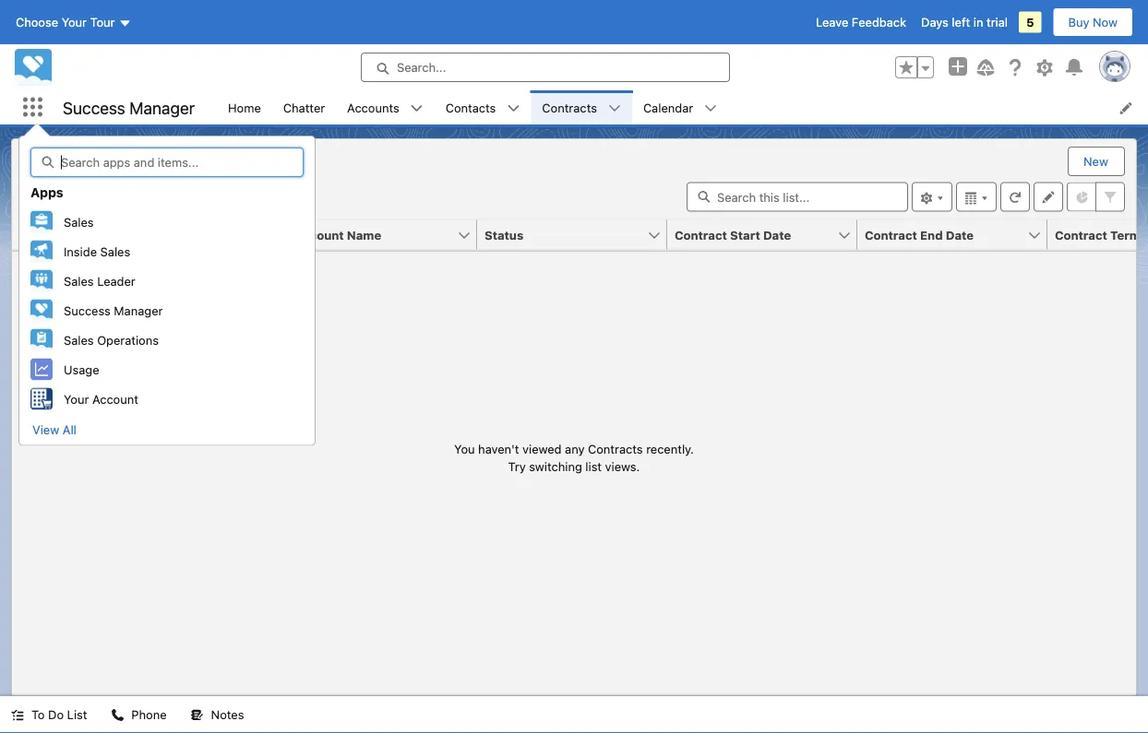 Task type: locate. For each thing, give the bounding box(es) containing it.
views.
[[605, 460, 640, 474]]

text default image inside contracts list item
[[608, 102, 621, 115]]

text default image right contacts
[[507, 102, 520, 115]]

contract left term
[[1055, 228, 1108, 242]]

contracts image
[[23, 147, 53, 176]]

list
[[586, 460, 602, 474]]

your down usage
[[64, 392, 89, 406]]

contract inside button
[[1055, 228, 1108, 242]]

apps list box
[[19, 207, 315, 414]]

none search field inside recently viewed|contracts|list view element
[[687, 182, 908, 212]]

3 contract from the left
[[1055, 228, 1108, 242]]

your inside your account link
[[64, 392, 89, 406]]

text default image inside contacts list item
[[507, 102, 520, 115]]

Search Recently Viewed list view. search field
[[687, 182, 908, 212]]

sales for sales leader
[[64, 274, 94, 288]]

status
[[454, 440, 694, 476]]

cell
[[67, 220, 97, 251]]

tour
[[90, 15, 115, 29]]

1 horizontal spatial contract
[[865, 228, 917, 242]]

you haven't viewed any contracts recently. try switching list views.
[[454, 442, 694, 474]]

contract for contract start date
[[675, 228, 727, 242]]

manager inside apps list box
[[114, 303, 163, 317]]

start
[[730, 228, 760, 242]]

account left name
[[294, 228, 344, 242]]

5
[[1026, 15, 1034, 29]]

1 text default image from the left
[[507, 102, 520, 115]]

recently viewed|contracts|list view element
[[11, 138, 1148, 697]]

search... button
[[361, 53, 730, 82]]

viewed
[[137, 159, 196, 179]]

0 horizontal spatial date
[[763, 228, 791, 242]]

status containing you haven't viewed any contracts recently.
[[454, 440, 694, 476]]

text default image for to do list
[[11, 709, 24, 722]]

contracts
[[542, 101, 597, 114], [64, 146, 119, 160], [588, 442, 643, 456]]

to do list
[[31, 708, 87, 722]]

calendar link
[[632, 90, 704, 125]]

list
[[217, 90, 1148, 125]]

text default image inside "calendar" list item
[[704, 102, 717, 115]]

sales up usage
[[64, 333, 94, 347]]

text default image inside to do list button
[[11, 709, 24, 722]]

text default image inside phone "button"
[[111, 709, 124, 722]]

notes
[[211, 708, 244, 722]]

text default image
[[507, 102, 520, 115], [704, 102, 717, 115]]

success up recently
[[63, 98, 125, 117]]

apps
[[30, 185, 63, 200]]

text default image left to at the bottom
[[11, 709, 24, 722]]

date right start
[[763, 228, 791, 242]]

success manager up 'sales operations'
[[64, 303, 163, 317]]

viewed
[[523, 442, 562, 456]]

1 vertical spatial account
[[92, 392, 138, 406]]

contacts
[[446, 101, 496, 114]]

group
[[895, 56, 934, 78]]

name
[[347, 228, 381, 242]]

to
[[31, 708, 45, 722]]

text default image for calendar
[[704, 102, 717, 115]]

phone
[[131, 708, 167, 722]]

feedback
[[852, 15, 906, 29]]

text default image inside accounts list item
[[410, 102, 423, 115]]

contracts link
[[531, 90, 608, 125]]

in
[[974, 15, 983, 29]]

0 vertical spatial success manager
[[63, 98, 195, 117]]

2 vertical spatial contracts
[[588, 442, 643, 456]]

date right end
[[946, 228, 974, 242]]

1 vertical spatial your
[[64, 392, 89, 406]]

do
[[48, 708, 64, 722]]

view
[[32, 423, 59, 437]]

2 contract from the left
[[865, 228, 917, 242]]

0 horizontal spatial account
[[92, 392, 138, 406]]

contracts right contracts icon
[[64, 146, 119, 160]]

1 vertical spatial contracts
[[64, 146, 119, 160]]

None search field
[[687, 182, 908, 212]]

1 vertical spatial success manager
[[64, 303, 163, 317]]

success down sales leader
[[64, 303, 111, 317]]

inside
[[64, 244, 97, 258]]

contract number element
[[97, 220, 287, 251]]

contracts up views.
[[588, 442, 643, 456]]

account name button
[[287, 220, 457, 250]]

choose your tour button
[[15, 7, 132, 37]]

contract
[[675, 228, 727, 242], [865, 228, 917, 242], [1055, 228, 1108, 242]]

2 text default image from the left
[[704, 102, 717, 115]]

days
[[921, 15, 949, 29]]

contract left end
[[865, 228, 917, 242]]

text default image down search...
[[410, 102, 423, 115]]

0 vertical spatial account
[[294, 228, 344, 242]]

date
[[763, 228, 791, 242], [946, 228, 974, 242]]

search...
[[397, 60, 446, 74]]

sales down inside
[[64, 274, 94, 288]]

item number image
[[12, 220, 67, 250]]

recently
[[64, 159, 133, 179]]

0 horizontal spatial text default image
[[507, 102, 520, 115]]

switching
[[529, 460, 582, 474]]

1 horizontal spatial text default image
[[704, 102, 717, 115]]

success manager
[[63, 98, 195, 117], [64, 303, 163, 317]]

0 vertical spatial your
[[62, 15, 87, 29]]

recently viewed
[[64, 159, 196, 179]]

sales for sales
[[64, 215, 94, 229]]

0 vertical spatial contracts
[[542, 101, 597, 114]]

text default image
[[410, 102, 423, 115], [608, 102, 621, 115], [11, 709, 24, 722], [111, 709, 124, 722], [191, 709, 204, 722]]

manager up operations
[[114, 303, 163, 317]]

your inside choose your tour popup button
[[62, 15, 87, 29]]

item number element
[[12, 220, 67, 251]]

success
[[63, 98, 125, 117], [64, 303, 111, 317]]

sales up leader
[[100, 244, 130, 258]]

contract for contract end date
[[865, 228, 917, 242]]

2 date from the left
[[946, 228, 974, 242]]

date for contract start date
[[763, 228, 791, 242]]

date for contract end date
[[946, 228, 974, 242]]

buy now button
[[1053, 7, 1133, 37]]

0 vertical spatial success
[[63, 98, 125, 117]]

2 horizontal spatial contract
[[1055, 228, 1108, 242]]

contracts down search... button
[[542, 101, 597, 114]]

sales
[[64, 215, 94, 229], [100, 244, 130, 258], [64, 274, 94, 288], [64, 333, 94, 347]]

success manager up "recently viewed"
[[63, 98, 195, 117]]

your
[[62, 15, 87, 29], [64, 392, 89, 406]]

account
[[294, 228, 344, 242], [92, 392, 138, 406]]

manager
[[129, 98, 195, 117], [114, 303, 163, 317]]

text default image left calendar link
[[608, 102, 621, 115]]

left
[[952, 15, 970, 29]]

status
[[485, 228, 524, 242]]

1 vertical spatial success
[[64, 303, 111, 317]]

leave feedback
[[816, 15, 906, 29]]

usage link
[[19, 355, 315, 384]]

buy now
[[1068, 15, 1118, 29]]

1 horizontal spatial date
[[946, 228, 974, 242]]

sales leader
[[64, 274, 135, 288]]

home
[[228, 101, 261, 114]]

text default image left notes
[[191, 709, 204, 722]]

1 contract from the left
[[675, 228, 727, 242]]

recently.
[[646, 442, 694, 456]]

sales down • at the left top
[[64, 215, 94, 229]]

contract term (months) element
[[1048, 220, 1148, 251]]

buy
[[1068, 15, 1090, 29]]

contract start date element
[[667, 220, 869, 251]]

success inside apps list box
[[64, 303, 111, 317]]

text default image for phone
[[111, 709, 124, 722]]

manager up search apps and items... search field in the left of the page
[[129, 98, 195, 117]]

account down usage
[[92, 392, 138, 406]]

account inside apps list box
[[92, 392, 138, 406]]

text default image right calendar
[[704, 102, 717, 115]]

1 vertical spatial manager
[[114, 303, 163, 317]]

contract left start
[[675, 228, 727, 242]]

trial
[[987, 15, 1008, 29]]

inside sales link
[[19, 237, 315, 266]]

•
[[65, 199, 70, 212]]

text default image inside notes button
[[191, 709, 204, 722]]

accounts
[[347, 101, 399, 114]]

1 horizontal spatial account
[[294, 228, 344, 242]]

haven't
[[478, 442, 519, 456]]

contracts list item
[[531, 90, 632, 125]]

0 horizontal spatial contract
[[675, 228, 727, 242]]

recently viewed status
[[23, 199, 73, 212]]

1 date from the left
[[763, 228, 791, 242]]

contract end date button
[[857, 220, 1027, 250]]

contract for contract term (
[[1055, 228, 1108, 242]]

phone button
[[100, 697, 178, 734]]

text default image left phone
[[111, 709, 124, 722]]

your left tour
[[62, 15, 87, 29]]

account inside button
[[294, 228, 344, 242]]

end
[[920, 228, 943, 242]]



Task type: vqa. For each thing, say whether or not it's contained in the screenshot.
Save inside the BUTTON
no



Task type: describe. For each thing, give the bounding box(es) containing it.
0 vertical spatial manager
[[129, 98, 195, 117]]

text default image for notes
[[191, 709, 204, 722]]

any
[[565, 442, 585, 456]]

choose
[[16, 15, 58, 29]]

success manager inside apps list box
[[64, 303, 163, 317]]

status element
[[477, 220, 678, 251]]

usage
[[64, 363, 99, 376]]

(
[[1144, 228, 1148, 242]]

view all button
[[31, 415, 77, 444]]

contracts inside you haven't viewed any contracts recently. try switching list views.
[[588, 442, 643, 456]]

contract term ( button
[[1048, 220, 1148, 250]]

leave
[[816, 15, 849, 29]]

new button
[[1069, 148, 1123, 175]]

contract end date
[[865, 228, 974, 242]]

contract term (
[[1055, 228, 1148, 242]]

success manager link
[[19, 296, 315, 325]]

view all
[[32, 423, 76, 437]]

you
[[454, 442, 475, 456]]

leave feedback link
[[816, 15, 906, 29]]

0
[[23, 199, 30, 212]]

account name
[[294, 228, 381, 242]]

all
[[63, 423, 76, 437]]

contracts inside list item
[[542, 101, 597, 114]]

sales operations link
[[19, 325, 315, 355]]

sales operations
[[64, 333, 159, 347]]

new
[[1084, 155, 1109, 168]]

home link
[[217, 90, 272, 125]]

list containing home
[[217, 90, 1148, 125]]

contract end date element
[[857, 220, 1059, 251]]

contract start date button
[[667, 220, 837, 250]]

term
[[1111, 228, 1141, 242]]

chatter link
[[272, 90, 336, 125]]

status button
[[477, 220, 647, 250]]

sales leader link
[[19, 266, 315, 296]]

calendar list item
[[632, 90, 728, 125]]

now
[[1093, 15, 1118, 29]]

days left in trial
[[921, 15, 1008, 29]]

cell inside recently viewed|contracts|list view element
[[67, 220, 97, 251]]

contacts link
[[434, 90, 507, 125]]

Search apps and items... search field
[[30, 148, 304, 177]]

calendar
[[643, 101, 693, 114]]

contacts list item
[[434, 90, 531, 125]]

sales for sales operations
[[64, 333, 94, 347]]

operations
[[97, 333, 159, 347]]

your account
[[64, 392, 138, 406]]

inside sales
[[64, 244, 130, 258]]

notes button
[[180, 697, 255, 734]]

account name element
[[287, 220, 488, 251]]

text default image for contacts
[[507, 102, 520, 115]]

0 items •
[[23, 199, 73, 212]]

to do list button
[[0, 697, 98, 734]]

choose your tour
[[16, 15, 115, 29]]

your account link
[[19, 384, 315, 414]]

sales link
[[19, 207, 315, 237]]

chatter
[[283, 101, 325, 114]]

leader
[[97, 274, 135, 288]]

list
[[67, 708, 87, 722]]

accounts link
[[336, 90, 410, 125]]

items
[[33, 199, 62, 212]]

accounts list item
[[336, 90, 434, 125]]

try
[[508, 460, 526, 474]]

contract start date
[[675, 228, 791, 242]]



